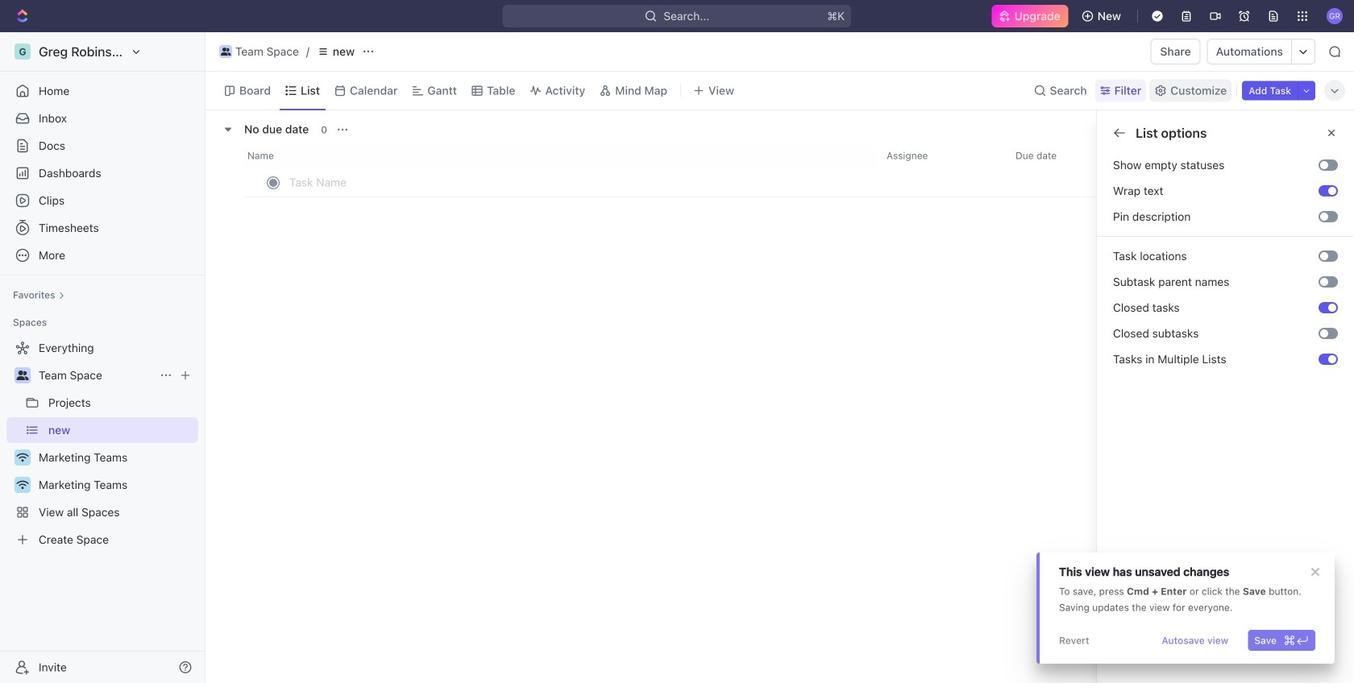 Task type: describe. For each thing, give the bounding box(es) containing it.
user group image
[[221, 48, 231, 56]]

tree inside sidebar navigation
[[6, 335, 198, 553]]

user group image
[[17, 371, 29, 381]]

Task Name text field
[[289, 169, 760, 195]]

wifi image
[[17, 481, 29, 490]]



Task type: vqa. For each thing, say whether or not it's contained in the screenshot.
the left user group image
yes



Task type: locate. For each thing, give the bounding box(es) containing it.
tree
[[6, 335, 198, 553]]

sidebar navigation
[[0, 32, 209, 684]]

wifi image
[[17, 453, 29, 463]]

greg robinson's workspace, , element
[[15, 44, 31, 60]]



